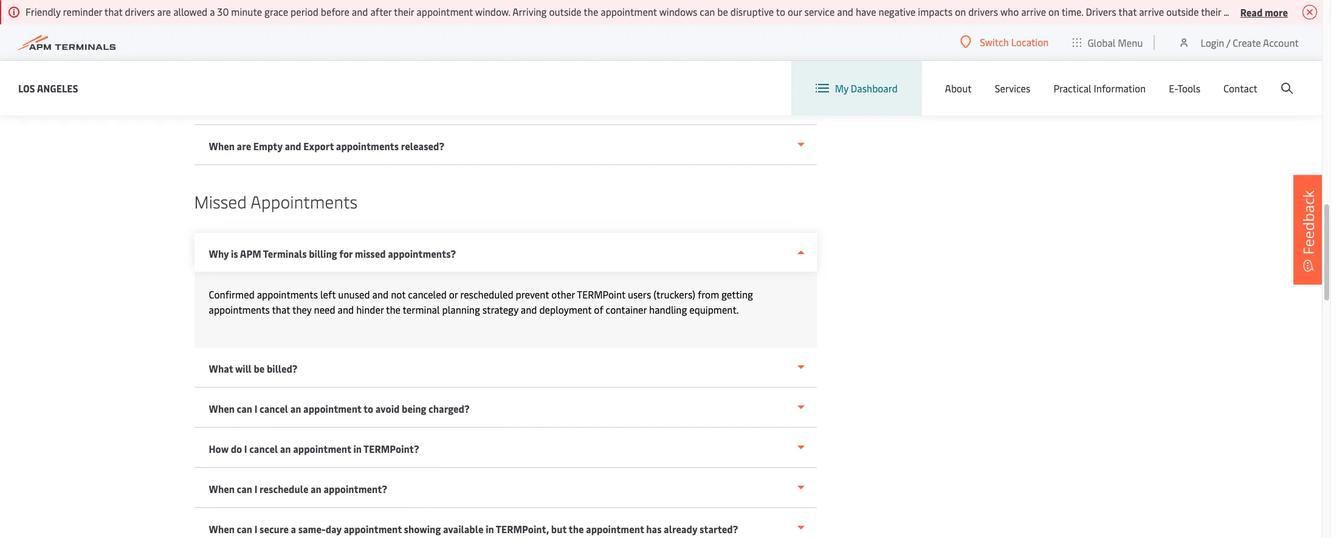 Task type: vqa. For each thing, say whether or not it's contained in the screenshot.
""Bigger""
no



Task type: locate. For each thing, give the bounding box(es) containing it.
cancel
[[260, 402, 288, 415], [249, 442, 278, 455]]

their right after
[[394, 5, 414, 18]]

switch location button
[[961, 35, 1049, 49]]

1 vertical spatial cancel
[[249, 442, 278, 455]]

cancel down billed?
[[260, 402, 288, 415]]

i left reschedule
[[255, 482, 257, 495]]

arrive
[[1021, 5, 1046, 18], [1139, 5, 1164, 18]]

left
[[320, 288, 336, 301]]

be inside what will be billed? dropdown button
[[254, 362, 265, 375]]

0 vertical spatial are
[[157, 5, 171, 18]]

0 vertical spatial the
[[584, 5, 598, 18]]

0 vertical spatial appointments
[[336, 139, 399, 153]]

their
[[394, 5, 414, 18], [1201, 5, 1222, 18]]

of
[[594, 303, 604, 316]]

can left reschedule
[[237, 482, 252, 495]]

appointments down 'confirmed'
[[209, 303, 270, 316]]

to left our
[[776, 5, 785, 18]]

cancel for do
[[249, 442, 278, 455]]

in inside dropdown button
[[353, 442, 362, 455]]

1 vertical spatial a
[[291, 522, 296, 536]]

create
[[1233, 36, 1261, 49]]

global menu button
[[1061, 24, 1155, 60]]

3 when from the top
[[209, 482, 235, 495]]

that left they
[[272, 303, 290, 316]]

1 horizontal spatial their
[[1201, 5, 1222, 18]]

in inside dropdown button
[[486, 522, 494, 536]]

when can i cancel an appointment to avoid being charged? button
[[194, 388, 817, 428]]

on right impacts
[[955, 5, 966, 18]]

1 horizontal spatial outside
[[1167, 5, 1199, 18]]

on left time. on the top of the page
[[1049, 5, 1060, 18]]

can inside when can i secure a same-day appointment showing available in termpoint, but the appointment has already started? dropdown button
[[237, 522, 252, 536]]

1 vertical spatial will
[[235, 362, 252, 375]]

will right the close alert image
[[1319, 5, 1331, 18]]

/
[[1227, 36, 1231, 49]]

0 vertical spatial a
[[210, 5, 215, 18]]

0 vertical spatial will
[[1319, 5, 1331, 18]]

appointment down when can i cancel an appointment to avoid being charged?
[[293, 442, 351, 455]]

when for when can i secure a same-day appointment showing available in termpoint, but the appointment has already started?
[[209, 522, 235, 536]]

an inside how do i cancel an appointment in termpoint? dropdown button
[[280, 442, 291, 455]]

login / create account link
[[1178, 24, 1299, 60]]

2 vertical spatial the
[[569, 522, 584, 536]]

when are empty and export appointments released?
[[209, 139, 444, 153]]

an down billed?
[[290, 402, 301, 415]]

are inside dropdown button
[[237, 139, 251, 153]]

0 horizontal spatial outside
[[549, 5, 582, 18]]

2 vertical spatial an
[[311, 482, 322, 495]]

will inside what will be billed? dropdown button
[[235, 362, 252, 375]]

released?
[[401, 139, 444, 153]]

that right drivers
[[1119, 5, 1137, 18]]

appointment?
[[324, 482, 387, 495]]

do
[[231, 442, 242, 455]]

2 their from the left
[[1201, 5, 1222, 18]]

appointments right the export
[[336, 139, 399, 153]]

appointment left window.
[[417, 5, 473, 18]]

drivers
[[125, 5, 155, 18], [969, 5, 998, 18]]

0 horizontal spatial on
[[955, 5, 966, 18]]

i inside dropdown button
[[244, 442, 247, 455]]

0 horizontal spatial that
[[104, 5, 123, 18]]

appointment
[[417, 5, 473, 18], [601, 5, 657, 18], [1224, 5, 1280, 18], [303, 402, 362, 415], [293, 442, 351, 455], [344, 522, 402, 536], [586, 522, 644, 536]]

1 horizontal spatial on
[[1049, 5, 1060, 18]]

can up do
[[237, 402, 252, 415]]

will right what
[[235, 362, 252, 375]]

can inside the when can i reschedule an appointment? dropdown button
[[237, 482, 252, 495]]

drivers left who on the right of page
[[969, 5, 998, 18]]

unused
[[338, 288, 370, 301]]

and right empty
[[285, 139, 301, 153]]

0 vertical spatial be
[[718, 5, 728, 18]]

are left empty
[[237, 139, 251, 153]]

i left secure
[[255, 522, 257, 536]]

a left same-
[[291, 522, 296, 536]]

cancel for can
[[260, 402, 288, 415]]

to left avoid
[[364, 402, 373, 415]]

can for when can i reschedule an appointment?
[[237, 482, 252, 495]]

an inside the when can i reschedule an appointment? dropdown button
[[311, 482, 322, 495]]

2 outside from the left
[[1167, 5, 1199, 18]]

1 horizontal spatial in
[[486, 522, 494, 536]]

4 when from the top
[[209, 522, 235, 536]]

1 vertical spatial to
[[364, 402, 373, 415]]

on
[[955, 5, 966, 18], [1049, 5, 1060, 18]]

0 vertical spatial in
[[353, 442, 362, 455]]

can for when can i cancel an appointment to avoid being charged?
[[237, 402, 252, 415]]

a left 30
[[210, 5, 215, 18]]

service
[[805, 5, 835, 18]]

what
[[209, 362, 233, 375]]

2 arrive from the left
[[1139, 5, 1164, 18]]

who
[[1001, 5, 1019, 18]]

cancel inside how do i cancel an appointment in termpoint? dropdown button
[[249, 442, 278, 455]]

an up reschedule
[[280, 442, 291, 455]]

the
[[584, 5, 598, 18], [386, 303, 401, 316], [569, 522, 584, 536]]

charged?
[[429, 402, 470, 415]]

a
[[210, 5, 215, 18], [291, 522, 296, 536]]

0 horizontal spatial their
[[394, 5, 414, 18]]

can inside when can i cancel an appointment to avoid being charged? dropdown button
[[237, 402, 252, 415]]

day
[[326, 522, 342, 536]]

in left termpoint?
[[353, 442, 362, 455]]

1 horizontal spatial are
[[237, 139, 251, 153]]

los angeles link
[[18, 81, 78, 96]]

0 horizontal spatial drivers
[[125, 5, 155, 18]]

when for when can i cancel an appointment to avoid being charged?
[[209, 402, 235, 415]]

are
[[157, 5, 171, 18], [237, 139, 251, 153]]

more
[[1265, 5, 1288, 19]]

that right reminder on the left top
[[104, 5, 123, 18]]

0 vertical spatial an
[[290, 402, 301, 415]]

login
[[1201, 36, 1225, 49]]

an right reschedule
[[311, 482, 322, 495]]

reminder
[[63, 5, 102, 18]]

impacts
[[918, 5, 953, 18]]

when for when can i reschedule an appointment?
[[209, 482, 235, 495]]

0 horizontal spatial be
[[254, 362, 265, 375]]

1 horizontal spatial arrive
[[1139, 5, 1164, 18]]

menu
[[1118, 36, 1143, 49]]

grace
[[264, 5, 288, 18]]

showing
[[404, 522, 441, 536]]

other
[[552, 288, 575, 301]]

when down what
[[209, 402, 235, 415]]

cancel right do
[[249, 442, 278, 455]]

to
[[776, 5, 785, 18], [364, 402, 373, 415]]

cancel inside when can i cancel an appointment to avoid being charged? dropdown button
[[260, 402, 288, 415]]

0 horizontal spatial will
[[235, 362, 252, 375]]

when
[[209, 139, 235, 153], [209, 402, 235, 415], [209, 482, 235, 495], [209, 522, 235, 536]]

appointments up they
[[257, 288, 318, 301]]

can for when can i secure a same-day appointment showing available in termpoint, but the appointment has already started?
[[237, 522, 252, 536]]

0 horizontal spatial in
[[353, 442, 362, 455]]

and down prevent
[[521, 303, 537, 316]]

feedback button
[[1294, 175, 1324, 284]]

friendly
[[26, 5, 61, 18]]

1 vertical spatial the
[[386, 303, 401, 316]]

arrive right who on the right of page
[[1021, 5, 1046, 18]]

strategy
[[483, 303, 519, 316]]

read more button
[[1241, 4, 1288, 19]]

1 vertical spatial an
[[280, 442, 291, 455]]

missed appointments
[[194, 190, 358, 213]]

drivers left allowed
[[125, 5, 155, 18]]

window
[[1283, 5, 1316, 18]]

from
[[698, 288, 719, 301]]

0 horizontal spatial to
[[364, 402, 373, 415]]

0 vertical spatial to
[[776, 5, 785, 18]]

1 when from the top
[[209, 139, 235, 153]]

appointment up login / create account
[[1224, 5, 1280, 18]]

an inside when can i cancel an appointment to avoid being charged? dropdown button
[[290, 402, 301, 415]]

1 drivers from the left
[[125, 5, 155, 18]]

when left empty
[[209, 139, 235, 153]]

i for when can i cancel an appointment to avoid being charged?
[[255, 402, 257, 415]]

disruptive
[[731, 5, 774, 18]]

terminal
[[403, 303, 440, 316]]

billed?
[[267, 362, 298, 375]]

avoid
[[376, 402, 400, 415]]

time.
[[1062, 5, 1084, 18]]

already
[[664, 522, 698, 536]]

when down how
[[209, 482, 235, 495]]

0 horizontal spatial arrive
[[1021, 5, 1046, 18]]

2 on from the left
[[1049, 5, 1060, 18]]

why
[[209, 247, 229, 260]]

1 vertical spatial are
[[237, 139, 251, 153]]

1 vertical spatial be
[[254, 362, 265, 375]]

a inside dropdown button
[[291, 522, 296, 536]]

1 horizontal spatial that
[[272, 303, 290, 316]]

about button
[[945, 61, 972, 116]]

when can i reschedule an appointment? button
[[194, 468, 817, 508]]

e-
[[1169, 81, 1178, 95]]

1 vertical spatial in
[[486, 522, 494, 536]]

and left not
[[372, 288, 389, 301]]

be left billed?
[[254, 362, 265, 375]]

0 horizontal spatial a
[[210, 5, 215, 18]]

when are empty and export appointments released? button
[[194, 125, 817, 165]]

their up login
[[1201, 5, 1222, 18]]

i for when can i secure a same-day appointment showing available in termpoint, but the appointment has already started?
[[255, 522, 257, 536]]

missed
[[194, 190, 247, 213]]

angeles
[[37, 81, 78, 95]]

global menu
[[1088, 36, 1143, 49]]

our
[[788, 5, 802, 18]]

in right available
[[486, 522, 494, 536]]

1 vertical spatial appointments
[[257, 288, 318, 301]]

1 horizontal spatial drivers
[[969, 5, 998, 18]]

1 horizontal spatial a
[[291, 522, 296, 536]]

after
[[370, 5, 392, 18]]

practical information button
[[1054, 61, 1146, 116]]

an
[[290, 402, 301, 415], [280, 442, 291, 455], [311, 482, 322, 495]]

i down what will be billed?
[[255, 402, 257, 415]]

can left secure
[[237, 522, 252, 536]]

2 when from the top
[[209, 402, 235, 415]]

i right do
[[244, 442, 247, 455]]

be left disruptive
[[718, 5, 728, 18]]

1 arrive from the left
[[1021, 5, 1046, 18]]

same-
[[298, 522, 326, 536]]

or
[[449, 288, 458, 301]]

0 vertical spatial cancel
[[260, 402, 288, 415]]

when left secure
[[209, 522, 235, 536]]

arrive up menu
[[1139, 5, 1164, 18]]

an for in
[[280, 442, 291, 455]]

that inside confirmed appointments left unused and not canceled or rescheduled prevent other termpoint users (truckers) from getting appointments that they need and hinder the terminal planning strategy and deployment of container handling equipment.
[[272, 303, 290, 316]]

are left allowed
[[157, 5, 171, 18]]

and left "have"
[[837, 5, 854, 18]]

windows
[[659, 5, 698, 18]]

contact button
[[1224, 61, 1258, 116]]

can right windows at the top
[[700, 5, 715, 18]]



Task type: describe. For each thing, give the bounding box(es) containing it.
i for when can i reschedule an appointment?
[[255, 482, 257, 495]]

reschedule
[[260, 482, 309, 495]]

close alert image
[[1303, 5, 1317, 19]]

e-tools button
[[1169, 61, 1201, 116]]

appointment inside dropdown button
[[293, 442, 351, 455]]

have
[[856, 5, 876, 18]]

services
[[995, 81, 1031, 95]]

and down unused
[[338, 303, 354, 316]]

practical information
[[1054, 81, 1146, 95]]

available
[[443, 522, 484, 536]]

0 horizontal spatial are
[[157, 5, 171, 18]]

30
[[217, 5, 229, 18]]

the inside dropdown button
[[569, 522, 584, 536]]

not
[[391, 288, 406, 301]]

before
[[321, 5, 350, 18]]

window.
[[475, 5, 511, 18]]

switch location
[[980, 35, 1049, 49]]

2 vertical spatial appointments
[[209, 303, 270, 316]]

appointment right day on the bottom
[[344, 522, 402, 536]]

hinder
[[356, 303, 384, 316]]

an for to
[[290, 402, 301, 415]]

e-tools
[[1169, 81, 1201, 95]]

empty
[[253, 139, 283, 153]]

switch
[[980, 35, 1009, 49]]

friendly reminder that drivers are allowed a 30 minute grace period before and after their appointment window. arriving outside the appointment windows can be disruptive to our service and have negative impacts on drivers who arrive on time. drivers that arrive outside their appointment window will
[[26, 5, 1331, 18]]

started?
[[700, 522, 738, 536]]

services button
[[995, 61, 1031, 116]]

account
[[1263, 36, 1299, 49]]

planning
[[442, 303, 480, 316]]

they
[[292, 303, 312, 316]]

rescheduled
[[460, 288, 513, 301]]

i for how do i cancel an appointment in termpoint?
[[244, 442, 247, 455]]

how
[[209, 442, 229, 455]]

what will be billed?
[[209, 362, 298, 375]]

period
[[291, 5, 319, 18]]

and inside dropdown button
[[285, 139, 301, 153]]

global
[[1088, 36, 1116, 49]]

how do i cancel an appointment in termpoint?
[[209, 442, 419, 455]]

los angeles
[[18, 81, 78, 95]]

appointment left windows at the top
[[601, 5, 657, 18]]

contact
[[1224, 81, 1258, 95]]

appointment up the how do i cancel an appointment in termpoint?
[[303, 402, 362, 415]]

confirmed appointments left unused and not canceled or rescheduled prevent other termpoint users (truckers) from getting appointments that they need and hinder the terminal planning strategy and deployment of container handling equipment.
[[209, 288, 753, 316]]

about
[[945, 81, 972, 95]]

container
[[606, 303, 647, 316]]

1 their from the left
[[394, 5, 414, 18]]

dashboard
[[851, 81, 898, 95]]

information
[[1094, 81, 1146, 95]]

2 drivers from the left
[[969, 5, 998, 18]]

the inside confirmed appointments left unused and not canceled or rescheduled prevent other termpoint users (truckers) from getting appointments that they need and hinder the terminal planning strategy and deployment of container handling equipment.
[[386, 303, 401, 316]]

and left after
[[352, 5, 368, 18]]

appointment left the has
[[586, 522, 644, 536]]

1 outside from the left
[[549, 5, 582, 18]]

how do i cancel an appointment in termpoint? button
[[194, 428, 817, 468]]

missed
[[355, 247, 386, 260]]

secure
[[260, 522, 289, 536]]

2 horizontal spatial that
[[1119, 5, 1137, 18]]

when can i secure a same-day appointment showing available in termpoint, but the appointment has already started? button
[[194, 508, 817, 538]]

los
[[18, 81, 35, 95]]

deployment
[[539, 303, 592, 316]]

termpoint?
[[364, 442, 419, 455]]

my
[[835, 81, 849, 95]]

equipment.
[[690, 303, 739, 316]]

drivers
[[1086, 5, 1117, 18]]

appointments?
[[388, 247, 456, 260]]

1 horizontal spatial to
[[776, 5, 785, 18]]

what will be billed? button
[[194, 348, 817, 388]]

allowed
[[173, 5, 207, 18]]

users
[[628, 288, 651, 301]]

has
[[646, 522, 662, 536]]

termpoint,
[[496, 522, 549, 536]]

but
[[551, 522, 567, 536]]

1 on from the left
[[955, 5, 966, 18]]

is
[[231, 247, 238, 260]]

negative
[[879, 5, 916, 18]]

appointments inside dropdown button
[[336, 139, 399, 153]]

why is apm terminals billing for missed appointments?
[[209, 247, 456, 260]]

getting
[[722, 288, 753, 301]]

tools
[[1178, 81, 1201, 95]]

canceled
[[408, 288, 447, 301]]

1 horizontal spatial be
[[718, 5, 728, 18]]

when for when are empty and export appointments released?
[[209, 139, 235, 153]]

appointments
[[251, 190, 358, 213]]

when can i cancel an appointment to avoid being charged?
[[209, 402, 470, 415]]

when can i secure a same-day appointment showing available in termpoint, but the appointment has already started?
[[209, 522, 738, 536]]

when can i reschedule an appointment?
[[209, 482, 387, 495]]

practical
[[1054, 81, 1092, 95]]

export
[[304, 139, 334, 153]]

read
[[1241, 5, 1263, 19]]

login / create account
[[1201, 36, 1299, 49]]

prevent
[[516, 288, 549, 301]]

to inside dropdown button
[[364, 402, 373, 415]]

why is apm terminals billing for missed appointments? button
[[194, 233, 817, 272]]

location
[[1011, 35, 1049, 49]]

1 horizontal spatial will
[[1319, 5, 1331, 18]]



